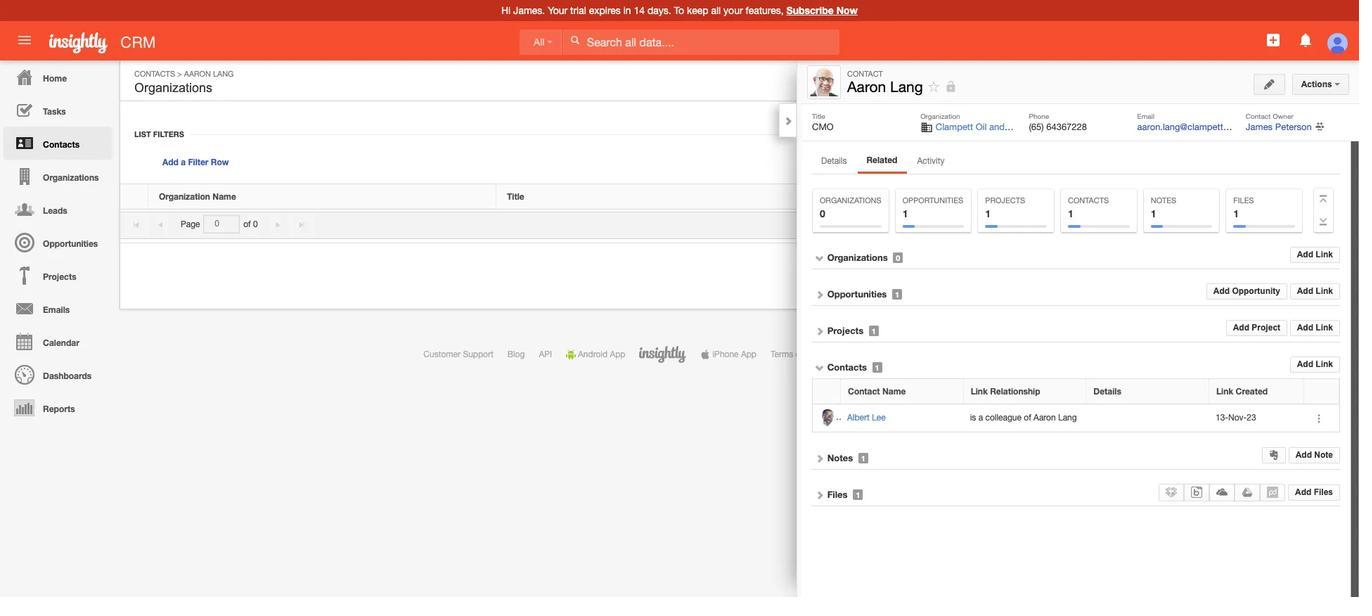 Task type: locate. For each thing, give the bounding box(es) containing it.
aaron down relationship at the bottom right of page
[[1034, 413, 1056, 422]]

reports
[[43, 404, 75, 414]]

1 horizontal spatial app
[[741, 350, 757, 359]]

0 horizontal spatial projects link
[[4, 259, 113, 292]]

of right page
[[243, 219, 251, 229]]

contact up james
[[1246, 112, 1271, 120]]

1 vertical spatial a
[[979, 413, 983, 422]]

service
[[805, 350, 833, 359]]

reports link
[[4, 391, 113, 424]]

add link
[[1250, 76, 1286, 86], [1297, 250, 1333, 260], [1297, 286, 1333, 296], [1297, 323, 1333, 333], [1297, 359, 1333, 369]]

trial
[[570, 5, 586, 16]]

row containing organization name
[[120, 184, 1323, 210]]

note
[[1315, 450, 1333, 460]]

2 vertical spatial of
[[1024, 413, 1031, 422]]

1 horizontal spatial projects
[[827, 325, 864, 336]]

name down the row
[[213, 191, 236, 202]]

link files from dropbox to this image
[[1166, 486, 1177, 498]]

android app link
[[566, 350, 625, 359]]

link relationship
[[971, 386, 1040, 397]]

2 horizontal spatial projects
[[985, 196, 1025, 205]]

opportunities link
[[4, 226, 113, 259], [827, 288, 887, 300]]

projects 1
[[985, 196, 1025, 219]]

2 horizontal spatial of
[[1024, 413, 1031, 422]]

chevron right image left notes 'link'
[[815, 453, 825, 463]]

contacts link left > at the left top
[[134, 70, 175, 78]]

chevron down image
[[815, 253, 825, 263], [815, 363, 825, 373]]

white image
[[570, 35, 580, 45]]

1 vertical spatial chevron right image
[[815, 453, 825, 463]]

2 vertical spatial contact
[[848, 386, 880, 397]]

1 horizontal spatial opportunities link
[[827, 288, 887, 300]]

link created up nov-
[[1217, 386, 1268, 397]]

1 vertical spatial contacts link
[[4, 127, 113, 160]]

0 vertical spatial chevron right image
[[815, 290, 825, 300]]

api link
[[539, 350, 552, 359]]

0 vertical spatial created
[[1223, 191, 1255, 202]]

1 vertical spatial title
[[507, 191, 524, 202]]

3 chevron right image from the top
[[815, 490, 825, 500]]

0 horizontal spatial lang
[[213, 70, 234, 78]]

organizations up leads link
[[43, 172, 99, 183]]

details
[[821, 156, 847, 166], [855, 191, 883, 202], [1094, 386, 1122, 397]]

0 vertical spatial opportunities
[[903, 196, 963, 205]]

lang right colleague
[[1058, 413, 1077, 422]]

title
[[812, 112, 825, 120], [507, 191, 524, 202]]

0 vertical spatial of
[[243, 219, 251, 229]]

items
[[1251, 219, 1272, 229]]

chevron down image for organizations
[[815, 253, 825, 263]]

add a filter row
[[162, 157, 229, 167]]

lang left follow image
[[890, 78, 923, 95]]

1 horizontal spatial details
[[855, 191, 883, 202]]

organization up page
[[159, 191, 210, 202]]

1 app from the left
[[610, 350, 625, 359]]

1 chevron right image from the top
[[815, 290, 825, 300]]

contact for contact name
[[848, 386, 880, 397]]

organizations inside contacts > aaron lang organizations
[[134, 81, 212, 95]]

contacts link down service
[[827, 361, 867, 373]]

1 vertical spatial contact
[[1246, 112, 1271, 120]]

lang right > at the left top
[[213, 70, 234, 78]]

organizations down > at the left top
[[134, 81, 212, 95]]

aaron right > at the left top
[[184, 70, 211, 78]]

title for title
[[507, 191, 524, 202]]

0 horizontal spatial title
[[507, 191, 524, 202]]

contact for contact owner
[[1246, 112, 1271, 120]]

aaron inside "cell"
[[1034, 413, 1056, 422]]

0 vertical spatial a
[[181, 157, 186, 167]]

navigation
[[0, 60, 113, 424]]

1 horizontal spatial notes
[[1151, 196, 1177, 205]]

1 horizontal spatial contacts link
[[134, 70, 175, 78]]

emails
[[43, 304, 70, 315]]

1 horizontal spatial files
[[1234, 196, 1254, 205]]

organizations link
[[4, 160, 113, 193], [827, 252, 888, 263]]

0 horizontal spatial aaron
[[184, 70, 211, 78]]

1 horizontal spatial organizations link
[[827, 252, 888, 263]]

contact
[[847, 70, 883, 78], [1246, 112, 1271, 120], [848, 386, 880, 397]]

organizations link down the organizations 0
[[827, 252, 888, 263]]

2 horizontal spatial aaron
[[1034, 413, 1056, 422]]

created for title
[[1223, 191, 1255, 202]]

is a colleague of aaron lang
[[970, 413, 1077, 422]]

1 vertical spatial organization
[[159, 191, 210, 202]]

(65)
[[1029, 122, 1044, 132]]

0 vertical spatial title
[[812, 112, 825, 120]]

cmo
[[812, 122, 834, 132]]

a right is
[[979, 413, 983, 422]]

to
[[674, 5, 684, 16]]

1 chevron down image from the top
[[815, 253, 825, 263]]

now
[[837, 4, 858, 16]]

0 vertical spatial chevron right image
[[783, 116, 793, 126]]

app right iphone
[[741, 350, 757, 359]]

page
[[181, 219, 200, 229]]

created up 23
[[1236, 386, 1268, 397]]

lang
[[213, 70, 234, 78], [890, 78, 923, 95], [1058, 413, 1077, 422]]

organizations 0
[[820, 196, 882, 219]]

0 inside the organizations 0
[[820, 207, 825, 219]]

2 horizontal spatial lang
[[1058, 413, 1077, 422]]

2 horizontal spatial 0
[[896, 253, 900, 262]]

hi james. your trial expires in 14 days. to keep all your features, subscribe now
[[501, 4, 858, 16]]

a
[[181, 157, 186, 167], [979, 413, 983, 422]]

activity link
[[908, 152, 954, 173]]

1 inside projects 1
[[985, 207, 991, 219]]

organizations link up leads
[[4, 160, 113, 193]]

title inside title cmo
[[812, 112, 825, 120]]

chevron down image down the organizations 0
[[815, 253, 825, 263]]

title inside row
[[507, 191, 524, 202]]

2 chevron right image from the top
[[815, 453, 825, 463]]

contact inside row
[[848, 386, 880, 397]]

projects link up service
[[827, 325, 864, 336]]

2 vertical spatial details
[[1094, 386, 1122, 397]]

link
[[1269, 76, 1286, 86], [1203, 191, 1220, 202], [1316, 250, 1333, 260], [1316, 286, 1333, 296], [1316, 323, 1333, 333], [1316, 359, 1333, 369], [971, 386, 988, 397], [1217, 386, 1234, 397]]

created up no
[[1223, 191, 1255, 202]]

chevron right image
[[815, 290, 825, 300], [815, 453, 825, 463], [815, 490, 825, 500]]

all
[[711, 5, 721, 16]]

2 horizontal spatial files
[[1314, 487, 1333, 497]]

link files from pandadoc to this image
[[1267, 486, 1279, 498]]

contacts > aaron lang organizations
[[134, 70, 234, 95]]

1 horizontal spatial chevron right image
[[815, 326, 825, 336]]

0 horizontal spatial name
[[213, 191, 236, 202]]

2 chevron down image from the top
[[815, 363, 825, 373]]

0 horizontal spatial opportunities link
[[4, 226, 113, 259]]

row containing albert lee
[[813, 404, 1340, 432]]

record permissions image
[[945, 78, 957, 95]]

app
[[610, 350, 625, 359], [741, 350, 757, 359]]

contacts link down tasks
[[4, 127, 113, 160]]

phone
[[1029, 112, 1049, 120]]

of 0
[[243, 219, 258, 229]]

0 vertical spatial contact
[[847, 70, 883, 78]]

link files from microsoft onedrive to this image
[[1217, 486, 1228, 498]]

0 vertical spatial link created
[[1203, 191, 1255, 202]]

name
[[213, 191, 236, 202], [882, 386, 906, 397]]

1 horizontal spatial a
[[979, 413, 983, 422]]

0 horizontal spatial files
[[827, 489, 848, 500]]

name up lee
[[882, 386, 906, 397]]

1 inside opportunities 1
[[903, 207, 908, 219]]

14
[[634, 5, 645, 16]]

0 horizontal spatial app
[[610, 350, 625, 359]]

1 vertical spatial details
[[855, 191, 883, 202]]

0 vertical spatial details
[[821, 156, 847, 166]]

2 vertical spatial contacts link
[[827, 361, 867, 373]]

of right colleague
[[1024, 413, 1031, 422]]

1 horizontal spatial projects link
[[827, 325, 864, 336]]

add note link
[[1289, 447, 1340, 463]]

files down note
[[1314, 487, 1333, 497]]

2 horizontal spatial details
[[1094, 386, 1122, 397]]

0 horizontal spatial notes
[[827, 452, 853, 463]]

organization up the clampett
[[921, 112, 960, 120]]

1 vertical spatial projects link
[[827, 325, 864, 336]]

cell
[[1087, 404, 1210, 432]]

app right the 'android'
[[610, 350, 625, 359]]

add files button
[[1288, 484, 1340, 501]]

1 horizontal spatial organization
[[921, 112, 960, 120]]

1 vertical spatial of
[[796, 350, 803, 359]]

row
[[120, 184, 1323, 210], [813, 379, 1340, 404], [813, 404, 1340, 432]]

add
[[1250, 76, 1267, 86], [162, 157, 179, 167], [1297, 250, 1314, 260], [1214, 286, 1230, 296], [1297, 286, 1314, 296], [1233, 323, 1250, 333], [1297, 323, 1314, 333], [1297, 359, 1314, 369], [1296, 450, 1312, 460], [1295, 487, 1312, 497]]

link files from google drive to this image
[[1242, 486, 1253, 498]]

0 horizontal spatial 0
[[253, 219, 258, 229]]

a left 'filter'
[[181, 157, 186, 167]]

files 1
[[1234, 196, 1254, 219]]

1 vertical spatial created
[[1236, 386, 1268, 397]]

0 horizontal spatial a
[[181, 157, 186, 167]]

contacts inside contacts > aaron lang organizations
[[134, 70, 175, 78]]

activity
[[917, 156, 945, 166]]

created for link relationship
[[1236, 386, 1268, 397]]

0 vertical spatial name
[[213, 191, 236, 202]]

add a filter row link
[[162, 157, 229, 167]]

0 vertical spatial opportunities link
[[4, 226, 113, 259]]

0 horizontal spatial contacts link
[[4, 127, 113, 160]]

1
[[903, 207, 908, 219], [985, 207, 991, 219], [1068, 207, 1074, 219], [1151, 207, 1156, 219], [1234, 207, 1239, 219], [895, 290, 900, 299], [872, 326, 876, 335], [875, 363, 880, 372], [861, 453, 866, 463], [856, 490, 860, 499]]

0 horizontal spatial projects
[[43, 271, 76, 282]]

files up no
[[1234, 196, 1254, 205]]

0 horizontal spatial of
[[243, 219, 251, 229]]

1 horizontal spatial 0
[[820, 207, 825, 219]]

chevron right image
[[783, 116, 793, 126], [815, 326, 825, 336]]

1 horizontal spatial title
[[812, 112, 825, 120]]

chevron right image left files link
[[815, 490, 825, 500]]

chevron right image for notes
[[815, 453, 825, 463]]

0 vertical spatial chevron down image
[[815, 253, 825, 263]]

1 inside files 1
[[1234, 207, 1239, 219]]

2 vertical spatial projects
[[827, 325, 864, 336]]

0 vertical spatial organization
[[921, 112, 960, 120]]

all link
[[520, 29, 562, 55]]

files link
[[827, 489, 848, 500]]

chevron right image left title cmo
[[783, 116, 793, 126]]

0 horizontal spatial details
[[821, 156, 847, 166]]

2 app from the left
[[741, 350, 757, 359]]

related link
[[858, 152, 906, 172]]

projects link up emails on the left
[[4, 259, 113, 292]]

chevron right image up service
[[815, 326, 825, 336]]

phone (65) 64367228
[[1029, 112, 1087, 132]]

1 vertical spatial notes
[[827, 452, 853, 463]]

terms of service
[[771, 350, 833, 359]]

add inside 'button'
[[1295, 487, 1312, 497]]

contact image
[[810, 68, 838, 96]]

link created up no
[[1203, 191, 1255, 202]]

contact right contact image
[[847, 70, 883, 78]]

contacts link
[[134, 70, 175, 78], [4, 127, 113, 160], [827, 361, 867, 373]]

1 vertical spatial projects
[[43, 271, 76, 282]]

1 vertical spatial name
[[882, 386, 906, 397]]

files down notes 'link'
[[827, 489, 848, 500]]

a inside "cell"
[[979, 413, 983, 422]]

support
[[463, 350, 493, 359]]

0 horizontal spatial organization
[[159, 191, 210, 202]]

files
[[1234, 196, 1254, 205], [1314, 487, 1333, 497], [827, 489, 848, 500]]

chevron right image for files
[[815, 490, 825, 500]]

details link
[[812, 152, 856, 173]]

contact up albert lee
[[848, 386, 880, 397]]

aaron right contact image
[[847, 78, 886, 95]]

1 horizontal spatial opportunities
[[827, 288, 887, 300]]

terms
[[771, 350, 793, 359]]

0 vertical spatial notes
[[1151, 196, 1177, 205]]

filter
[[188, 157, 209, 167]]

1 vertical spatial link created
[[1217, 386, 1268, 397]]

chevron down image down service
[[815, 363, 825, 373]]

email aaron.lang@clampett.com
[[1138, 112, 1244, 132]]

contact for contact
[[847, 70, 883, 78]]

chevron right image up service
[[815, 290, 825, 300]]

0 vertical spatial organizations link
[[4, 160, 113, 193]]

1 vertical spatial opportunities
[[43, 238, 98, 249]]

follow image
[[927, 80, 941, 94]]

of right terms
[[796, 350, 803, 359]]

projects
[[985, 196, 1025, 205], [43, 271, 76, 282], [827, 325, 864, 336]]

0 horizontal spatial opportunities
[[43, 238, 98, 249]]

column header
[[120, 184, 148, 210]]

chevron down image for contacts
[[815, 363, 825, 373]]

android app
[[578, 350, 625, 359]]

of
[[243, 219, 251, 229], [796, 350, 803, 359], [1024, 413, 1031, 422]]

your
[[724, 5, 743, 16]]

2 vertical spatial chevron right image
[[815, 490, 825, 500]]

1 horizontal spatial name
[[882, 386, 906, 397]]

name for organization name
[[213, 191, 236, 202]]

1 vertical spatial chevron down image
[[815, 363, 825, 373]]

Search all data.... text field
[[562, 29, 840, 55]]

contacts inside "navigation"
[[43, 139, 80, 150]]



Task type: vqa. For each thing, say whether or not it's contained in the screenshot.
Tasks link
yes



Task type: describe. For each thing, give the bounding box(es) containing it.
actions button
[[1292, 74, 1350, 95]]

organizations down details link
[[820, 196, 882, 205]]

no items to display
[[1238, 219, 1311, 229]]

notes 1
[[1151, 196, 1177, 219]]

blog link
[[508, 350, 525, 359]]

james peterson link
[[1246, 122, 1312, 132]]

navigation containing home
[[0, 60, 113, 424]]

subscribe
[[787, 4, 834, 16]]

related
[[867, 155, 898, 165]]

email
[[1138, 112, 1155, 120]]

files for files 1
[[1234, 196, 1254, 205]]

name for contact name
[[882, 386, 906, 397]]

0 for of 0
[[253, 219, 258, 229]]

calendar link
[[4, 325, 113, 358]]

colleague
[[986, 413, 1022, 422]]

no
[[1238, 219, 1249, 229]]

oil
[[976, 122, 987, 132]]

organizations inside "navigation"
[[43, 172, 99, 183]]

days.
[[648, 5, 671, 16]]

13-nov-23 cell
[[1210, 404, 1304, 432]]

actions
[[1301, 79, 1335, 89]]

row containing contact name
[[813, 379, 1340, 404]]

opportunities 1
[[903, 196, 963, 219]]

tasks
[[43, 106, 66, 117]]

aaron inside contacts > aaron lang organizations
[[184, 70, 211, 78]]

all
[[534, 36, 545, 48]]

customer support link
[[424, 350, 493, 359]]

0 for organizations 0
[[820, 207, 825, 219]]

calendar
[[43, 338, 79, 348]]

link created for title
[[1203, 191, 1255, 202]]

details for title
[[855, 191, 883, 202]]

1 inside "notes 1"
[[1151, 207, 1156, 219]]

projects inside "navigation"
[[43, 271, 76, 282]]

0 horizontal spatial organizations link
[[4, 160, 113, 193]]

emails link
[[4, 292, 113, 325]]

13-
[[1216, 413, 1229, 422]]

features,
[[746, 5, 784, 16]]

organization name
[[159, 191, 236, 202]]

list filters
[[134, 129, 184, 139]]

contact name
[[848, 386, 906, 397]]

link created for link relationship
[[1217, 386, 1268, 397]]

leads
[[43, 205, 67, 216]]

is a colleague of aaron lang cell
[[964, 404, 1087, 432]]

1 vertical spatial organizations link
[[827, 252, 888, 263]]

1 inside contacts 1
[[1068, 207, 1074, 219]]

expires
[[589, 5, 621, 16]]

list
[[134, 129, 151, 139]]

iphone app link
[[701, 350, 757, 359]]

change record owner image
[[1316, 121, 1325, 134]]

peterson
[[1275, 122, 1312, 132]]

leads link
[[4, 193, 113, 226]]

notifications image
[[1297, 32, 1314, 49]]

blog
[[508, 350, 525, 359]]

albert lee
[[847, 413, 886, 422]]

add files
[[1295, 487, 1333, 497]]

opportunities link inside "navigation"
[[4, 226, 113, 259]]

james peterson
[[1246, 122, 1312, 132]]

evernote image
[[1269, 450, 1279, 460]]

hi
[[501, 5, 511, 16]]

customer
[[424, 350, 461, 359]]

owner
[[1273, 112, 1294, 120]]

files inside 'button'
[[1314, 487, 1333, 497]]

opportunities inside "navigation"
[[43, 238, 98, 249]]

0 vertical spatial projects
[[985, 196, 1025, 205]]

add note
[[1296, 450, 1333, 460]]

organizations down the organizations 0
[[827, 252, 888, 263]]

filters
[[153, 129, 184, 139]]

row
[[211, 157, 229, 167]]

add opportunity
[[1214, 286, 1281, 296]]

of inside "cell"
[[1024, 413, 1031, 422]]

notes link
[[827, 452, 853, 463]]

your
[[548, 5, 568, 16]]

a for add
[[181, 157, 186, 167]]

project
[[1252, 323, 1281, 333]]

a for is
[[979, 413, 983, 422]]

albert lee link
[[847, 413, 893, 422]]

chevron right image for opportunities
[[815, 290, 825, 300]]

dashboards link
[[4, 358, 113, 391]]

is
[[970, 413, 976, 422]]

aaron lang link
[[184, 70, 234, 78]]

1 horizontal spatial lang
[[890, 78, 923, 95]]

organizations button
[[132, 78, 215, 98]]

james.
[[513, 5, 545, 16]]

subscribe now link
[[787, 4, 858, 16]]

gas,
[[1007, 122, 1026, 132]]

aaron.lang@clampett.com link
[[1138, 122, 1244, 132]]

add opportunity link
[[1207, 284, 1288, 300]]

0 vertical spatial contacts link
[[134, 70, 175, 78]]

nov-
[[1229, 413, 1247, 422]]

64367228
[[1047, 122, 1087, 132]]

notes for notes 1
[[1151, 196, 1177, 205]]

1 vertical spatial chevron right image
[[815, 326, 825, 336]]

android
[[578, 350, 608, 359]]

>
[[177, 70, 182, 78]]

add project
[[1233, 323, 1281, 333]]

0 vertical spatial projects link
[[4, 259, 113, 292]]

details for link relationship
[[1094, 386, 1122, 397]]

relationship
[[990, 386, 1040, 397]]

lang inside "cell"
[[1058, 413, 1077, 422]]

api
[[539, 350, 552, 359]]

1 horizontal spatial aaron
[[847, 78, 886, 95]]

2 vertical spatial opportunities
[[827, 288, 887, 300]]

title cmo
[[812, 112, 834, 132]]

notes for notes
[[827, 452, 853, 463]]

organization for organization name
[[159, 191, 210, 202]]

title for title cmo
[[812, 112, 825, 120]]

link files from box to this image
[[1192, 486, 1203, 498]]

home link
[[4, 60, 113, 94]]

23
[[1247, 413, 1256, 422]]

keep
[[687, 5, 709, 16]]

home
[[43, 73, 67, 84]]

1 vertical spatial opportunities link
[[827, 288, 887, 300]]

app for android app
[[610, 350, 625, 359]]

0 horizontal spatial chevron right image
[[783, 116, 793, 126]]

iphone app
[[713, 350, 757, 359]]

lang inside contacts > aaron lang organizations
[[213, 70, 234, 78]]

aaron.lang@clampett.com
[[1138, 122, 1244, 132]]

clampett
[[936, 122, 973, 132]]

lee
[[872, 413, 886, 422]]

and
[[989, 122, 1005, 132]]

organization for organization
[[921, 112, 960, 120]]

crm
[[120, 34, 156, 51]]

customer support
[[424, 350, 493, 359]]

2 horizontal spatial contacts link
[[827, 361, 867, 373]]

1 horizontal spatial of
[[796, 350, 803, 359]]

2 horizontal spatial opportunities
[[903, 196, 963, 205]]

app for iphone app
[[741, 350, 757, 359]]

in
[[624, 5, 631, 16]]

files for files
[[827, 489, 848, 500]]

iphone
[[713, 350, 739, 359]]

contact owner
[[1246, 112, 1294, 120]]



